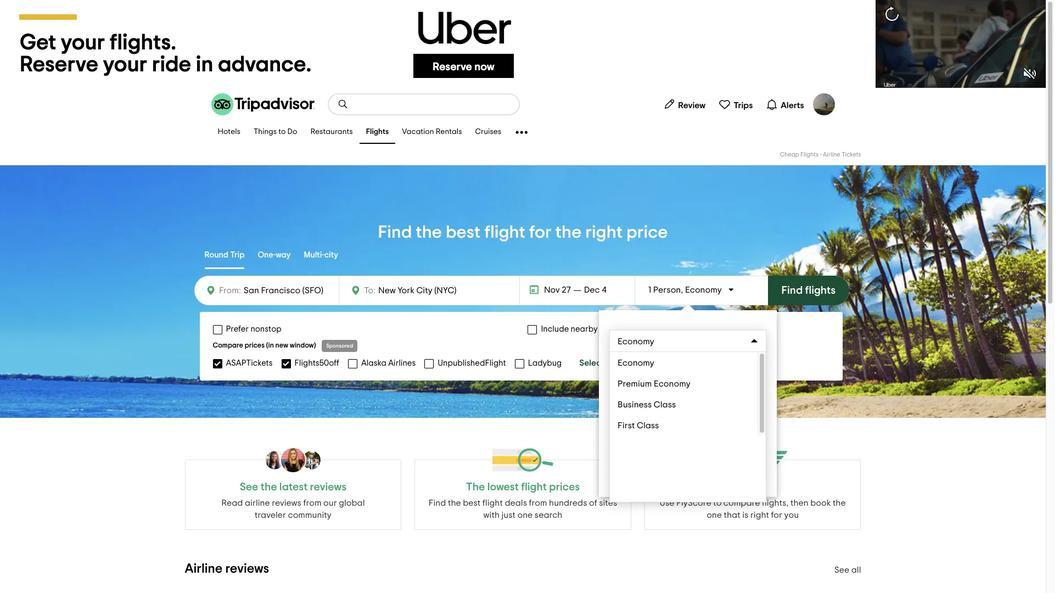 Task type: describe. For each thing, give the bounding box(es) containing it.
the for find the best flight deals from hundreds of sites with just one search
[[448, 499, 461, 508]]

to:
[[364, 286, 376, 295]]

flights
[[806, 285, 836, 296]]

vacation rentals
[[402, 128, 462, 136]]

flights50off
[[295, 359, 339, 367]]

nonstop
[[251, 325, 282, 333]]

64)
[[651, 383, 664, 392]]

sponsored
[[326, 343, 353, 349]]

things to do
[[254, 128, 297, 136]]

find the best flight deals from hundreds of sites with just one search
[[429, 499, 618, 520]]

city
[[325, 251, 338, 259]]

airline reviews
[[185, 563, 269, 576]]

0 horizontal spatial right
[[586, 224, 623, 241]]

(in
[[266, 342, 274, 349]]

1 adult (18-64)
[[610, 383, 664, 392]]

children
[[618, 429, 650, 438]]

is
[[743, 511, 749, 520]]

the
[[466, 482, 485, 493]]

0 horizontal spatial reviews
[[225, 563, 269, 576]]

find flights button
[[768, 276, 850, 305]]

1 person , economy
[[649, 286, 722, 294]]

first class
[[618, 421, 659, 430]]

class for first class
[[637, 421, 659, 430]]

0 children (0-17)
[[610, 429, 673, 438]]

trips link
[[715, 93, 758, 115]]

trips
[[734, 101, 753, 110]]

then
[[791, 499, 809, 508]]

best for for
[[446, 224, 481, 241]]

1 for 1 person , economy
[[649, 286, 652, 294]]

1 for 1 adult (18-64)
[[610, 383, 613, 392]]

from inside read airline reviews from our global traveler community
[[303, 499, 322, 508]]

latest
[[280, 482, 308, 493]]

find for find flights
[[782, 285, 803, 296]]

include nearby airports
[[541, 325, 630, 333]]

see the latest reviews
[[240, 482, 347, 493]]

1 horizontal spatial flights
[[801, 152, 819, 158]]

one-way
[[258, 251, 291, 259]]

flight prices
[[521, 482, 580, 493]]

nov 27
[[544, 286, 571, 294]]

see all
[[835, 566, 862, 575]]

read airline reviews from our global traveler community
[[221, 499, 365, 520]]

tickets
[[842, 152, 862, 158]]

multi-city link
[[304, 243, 338, 269]]

0 for 0 seniors (65+)
[[610, 406, 616, 415]]

nearby
[[571, 325, 598, 333]]

17)
[[663, 429, 673, 438]]

find for find the best flight for the right price
[[378, 224, 412, 241]]

dec 4
[[584, 286, 607, 294]]

compare
[[724, 499, 761, 508]]

alerts link
[[762, 93, 809, 115]]

alaska airlines
[[361, 359, 416, 367]]

seniors
[[618, 406, 646, 415]]

restaurants
[[311, 128, 353, 136]]

review link
[[659, 93, 710, 115]]

just
[[502, 511, 516, 520]]

(18-
[[638, 383, 651, 392]]

include
[[541, 325, 569, 333]]

cruises link
[[469, 121, 508, 144]]

for you
[[772, 511, 799, 520]]

flight for deals
[[483, 499, 503, 508]]

lowest
[[488, 482, 519, 493]]

see for see all
[[835, 566, 850, 575]]

rentals
[[436, 128, 462, 136]]

global
[[339, 499, 365, 508]]

class for business class
[[654, 400, 676, 409]]

the for find the best flight for the right price
[[416, 224, 442, 241]]

sites
[[599, 499, 618, 508]]

nov
[[544, 286, 560, 294]]

To where? text field
[[376, 283, 477, 298]]

best for deals
[[463, 499, 481, 508]]

to inside 'use flyscore to compare flights, then book the one that is right for you'
[[714, 499, 722, 508]]

from:
[[219, 286, 241, 295]]

-
[[820, 152, 822, 158]]

premium
[[618, 380, 652, 388]]

one-way link
[[258, 243, 291, 269]]

find for find the best flight deals from hundreds of sites with just one search
[[429, 499, 446, 508]]

hotels
[[218, 128, 241, 136]]

use flyscore to compare flights, then book the one that is right for you
[[660, 499, 846, 520]]

From where? text field
[[241, 283, 332, 298]]

,
[[681, 286, 684, 294]]

one search
[[518, 511, 563, 520]]

new
[[276, 342, 288, 349]]

deals
[[505, 499, 527, 508]]

find flights
[[782, 285, 836, 296]]



Task type: locate. For each thing, give the bounding box(es) containing it.
1 horizontal spatial find
[[429, 499, 446, 508]]

find
[[378, 224, 412, 241], [782, 285, 803, 296], [429, 499, 446, 508]]

profile picture image
[[813, 93, 835, 115]]

0 vertical spatial 0
[[610, 406, 616, 415]]

1 vertical spatial flyscore
[[677, 499, 712, 508]]

from left our
[[303, 499, 322, 508]]

1 horizontal spatial airline
[[824, 152, 841, 158]]

ladybug
[[528, 359, 562, 367]]

1 vertical spatial flights
[[801, 152, 819, 158]]

flight for for
[[485, 224, 526, 241]]

1 horizontal spatial reviews
[[272, 499, 302, 508]]

1 vertical spatial find
[[782, 285, 803, 296]]

right inside 'use flyscore to compare flights, then book the one that is right for you'
[[751, 511, 770, 520]]

0 horizontal spatial airline
[[185, 563, 223, 576]]

review
[[679, 101, 706, 110]]

find inside find the best flight deals from hundreds of sites with just one search
[[429, 499, 446, 508]]

1 vertical spatial all
[[852, 566, 862, 575]]

None search field
[[329, 94, 519, 114]]

to left do
[[279, 128, 286, 136]]

with
[[484, 511, 500, 520]]

class down 64)
[[654, 400, 676, 409]]

from inside find the best flight deals from hundreds of sites with just one search
[[529, 499, 547, 508]]

from up one search
[[529, 499, 547, 508]]

use
[[660, 499, 675, 508]]

2 horizontal spatial reviews
[[310, 482, 347, 493]]

search image
[[338, 99, 349, 110]]

0 horizontal spatial 1
[[610, 383, 613, 392]]

round trip link
[[205, 243, 245, 269]]

1 vertical spatial best
[[463, 499, 481, 508]]

right left price
[[586, 224, 623, 241]]

0 horizontal spatial all
[[607, 359, 616, 368]]

reviews inside read airline reviews from our global traveler community
[[272, 499, 302, 508]]

all for select all
[[607, 359, 616, 368]]

2 vertical spatial find
[[429, 499, 446, 508]]

2 0 from the top
[[610, 429, 616, 438]]

flyscore up compare
[[732, 482, 775, 493]]

trip
[[230, 251, 245, 259]]

select all
[[580, 359, 616, 368]]

reviews
[[310, 482, 347, 493], [272, 499, 302, 508], [225, 563, 269, 576]]

0 vertical spatial flight
[[485, 224, 526, 241]]

the for see the latest reviews
[[261, 482, 277, 493]]

advertisement region
[[0, 0, 1047, 88]]

0 vertical spatial flights
[[366, 128, 389, 136]]

price
[[627, 224, 668, 241]]

0 vertical spatial class
[[654, 400, 676, 409]]

flights link
[[360, 121, 396, 144]]

multi-city
[[304, 251, 338, 259]]

0 vertical spatial reviews
[[310, 482, 347, 493]]

dec
[[584, 286, 600, 294]]

see all link
[[835, 566, 862, 575]]

of
[[589, 499, 598, 508]]

0 vertical spatial best
[[446, 224, 481, 241]]

1
[[649, 286, 652, 294], [610, 383, 613, 392]]

0 horizontal spatial to
[[279, 128, 286, 136]]

2 vertical spatial reviews
[[225, 563, 269, 576]]

right
[[586, 224, 623, 241], [751, 511, 770, 520]]

class down (65+)
[[637, 421, 659, 430]]

airlines
[[389, 359, 416, 367]]

1 vertical spatial 0
[[610, 429, 616, 438]]

1 horizontal spatial see
[[835, 566, 850, 575]]

1 vertical spatial right
[[751, 511, 770, 520]]

1 vertical spatial flight
[[483, 499, 503, 508]]

alaska
[[361, 359, 387, 367]]

book
[[811, 499, 831, 508]]

0 vertical spatial to
[[279, 128, 286, 136]]

things
[[254, 128, 277, 136]]

hundreds
[[549, 499, 588, 508]]

0 vertical spatial flyscore
[[732, 482, 775, 493]]

best inside find the best flight deals from hundreds of sites with just one search
[[463, 499, 481, 508]]

0 left seniors
[[610, 406, 616, 415]]

vacation rentals link
[[396, 121, 469, 144]]

airports
[[600, 325, 630, 333]]

flight inside find the best flight deals from hundreds of sites with just one search
[[483, 499, 503, 508]]

for
[[529, 224, 552, 241]]

prefer nonstop
[[226, 325, 282, 333]]

flyscore up one
[[677, 499, 712, 508]]

compare prices (in new window)
[[213, 342, 316, 349]]

all for see all
[[852, 566, 862, 575]]

to up one
[[714, 499, 722, 508]]

1 horizontal spatial from
[[529, 499, 547, 508]]

restaurants link
[[304, 121, 360, 144]]

airline
[[245, 499, 270, 508]]

airline reviews link
[[185, 563, 269, 576]]

tripadvisor image
[[211, 93, 315, 115]]

27
[[562, 286, 571, 294]]

1 horizontal spatial 1
[[649, 286, 652, 294]]

1 vertical spatial reviews
[[272, 499, 302, 508]]

0 vertical spatial find
[[378, 224, 412, 241]]

cheap flights - airline tickets
[[781, 152, 862, 158]]

flyscore inside 'use flyscore to compare flights, then book the one that is right for you'
[[677, 499, 712, 508]]

(0-
[[652, 429, 663, 438]]

0 for 0 children (0-17)
[[610, 429, 616, 438]]

0 horizontal spatial from
[[303, 499, 322, 508]]

right right is
[[751, 511, 770, 520]]

1 vertical spatial to
[[714, 499, 722, 508]]

0 horizontal spatial flights
[[366, 128, 389, 136]]

that
[[724, 511, 741, 520]]

1 left adult
[[610, 383, 613, 392]]

0 vertical spatial see
[[240, 482, 258, 493]]

0 vertical spatial right
[[586, 224, 623, 241]]

2 from from the left
[[529, 499, 547, 508]]

the inside find the best flight deals from hundreds of sites with just one search
[[448, 499, 461, 508]]

0 horizontal spatial see
[[240, 482, 258, 493]]

flyscore
[[732, 482, 775, 493], [677, 499, 712, 508]]

0 left first
[[610, 429, 616, 438]]

0 vertical spatial airline
[[824, 152, 841, 158]]

1 vertical spatial see
[[835, 566, 850, 575]]

things to do link
[[247, 121, 304, 144]]

1 horizontal spatial flyscore
[[732, 482, 775, 493]]

1 horizontal spatial right
[[751, 511, 770, 520]]

flight up with
[[483, 499, 503, 508]]

one-
[[258, 251, 276, 259]]

premium economy
[[618, 380, 691, 388]]

from
[[303, 499, 322, 508], [529, 499, 547, 508]]

0 vertical spatial all
[[607, 359, 616, 368]]

select
[[580, 359, 605, 368]]

flights left vacation
[[366, 128, 389, 136]]

1 horizontal spatial to
[[714, 499, 722, 508]]

0 vertical spatial 1
[[649, 286, 652, 294]]

hotels link
[[211, 121, 247, 144]]

(65+)
[[648, 406, 667, 415]]

vacation
[[402, 128, 434, 136]]

best
[[446, 224, 481, 241], [463, 499, 481, 508]]

see for see the latest reviews
[[240, 482, 258, 493]]

1 from from the left
[[303, 499, 322, 508]]

1 0 from the top
[[610, 406, 616, 415]]

adult
[[615, 383, 636, 392]]

0 horizontal spatial flyscore
[[677, 499, 712, 508]]

class
[[654, 400, 676, 409], [637, 421, 659, 430]]

1 vertical spatial airline
[[185, 563, 223, 576]]

flight
[[485, 224, 526, 241], [483, 499, 503, 508]]

0 horizontal spatial find
[[378, 224, 412, 241]]

traveler community
[[255, 511, 332, 520]]

1 horizontal spatial all
[[852, 566, 862, 575]]

find the best flight for the right price
[[378, 224, 668, 241]]

compare
[[213, 342, 243, 349]]

find inside button
[[782, 285, 803, 296]]

to
[[279, 128, 286, 136], [714, 499, 722, 508]]

business
[[618, 400, 652, 409]]

1 left "person"
[[649, 286, 652, 294]]

economy
[[686, 286, 722, 294], [618, 337, 655, 346], [619, 337, 655, 346], [618, 359, 655, 368], [654, 380, 691, 388]]

multi-
[[304, 251, 325, 259]]

1 vertical spatial class
[[637, 421, 659, 430]]

flights,
[[762, 499, 789, 508]]

one
[[707, 511, 722, 520]]

read
[[221, 499, 243, 508]]

the
[[416, 224, 442, 241], [556, 224, 582, 241], [261, 482, 277, 493], [448, 499, 461, 508], [833, 499, 846, 508]]

1 vertical spatial 1
[[610, 383, 613, 392]]

all
[[607, 359, 616, 368], [852, 566, 862, 575]]

round
[[205, 251, 229, 259]]

business class
[[618, 400, 676, 409]]

cruises
[[476, 128, 502, 136]]

the inside 'use flyscore to compare flights, then book the one that is right for you'
[[833, 499, 846, 508]]

window)
[[290, 342, 316, 349]]

flight left for
[[485, 224, 526, 241]]

our
[[324, 499, 337, 508]]

flights left -
[[801, 152, 819, 158]]

2 horizontal spatial find
[[782, 285, 803, 296]]



Task type: vqa. For each thing, say whether or not it's contained in the screenshot.
rightmost a
no



